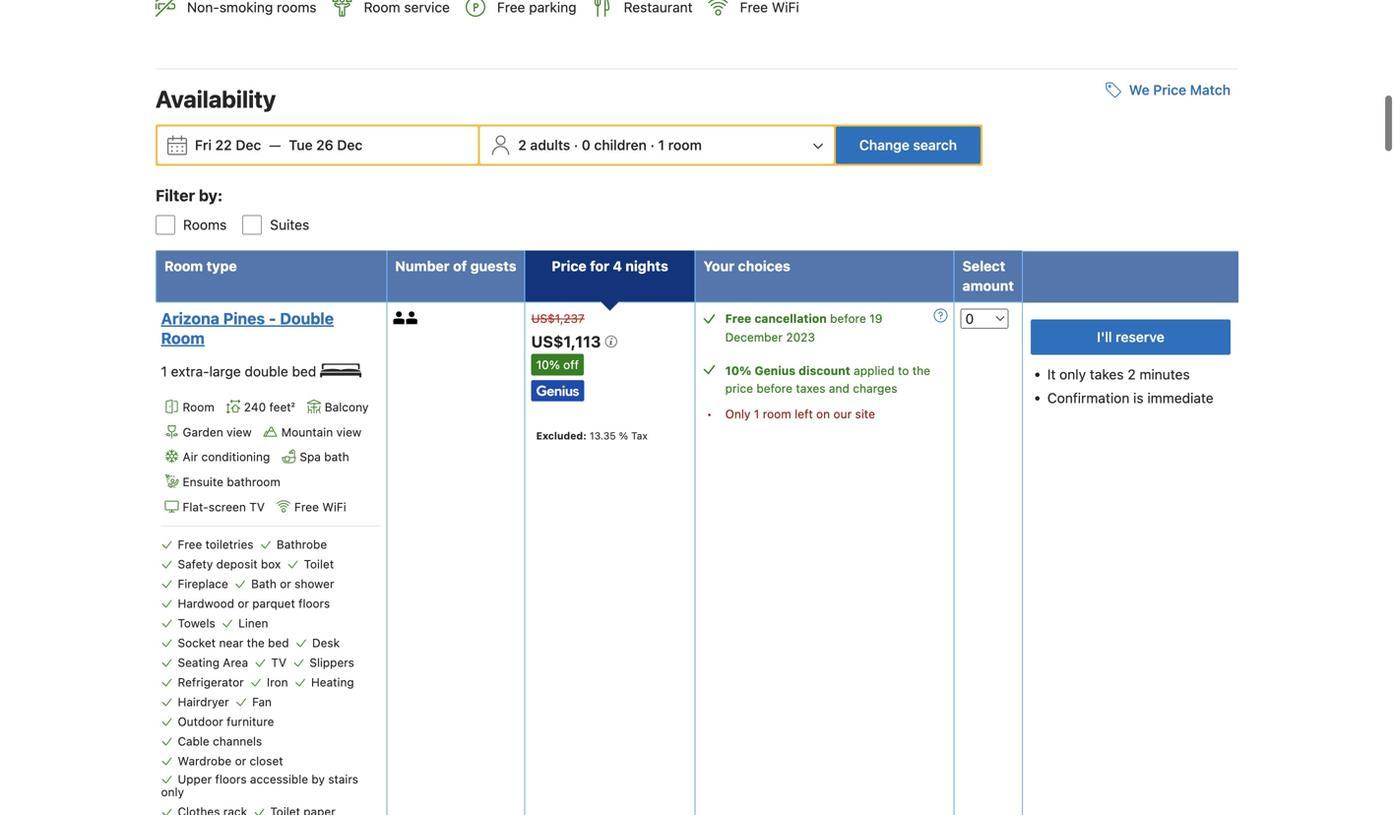 Task type: vqa. For each thing, say whether or not it's contained in the screenshot.
It
yes



Task type: locate. For each thing, give the bounding box(es) containing it.
price right we
[[1153, 82, 1187, 98]]

1 view from the left
[[227, 425, 252, 439]]

2 left adults
[[518, 137, 527, 153]]

tv down bathroom
[[249, 500, 265, 514]]

1 vertical spatial 1
[[161, 363, 167, 380]]

1 · from the left
[[574, 137, 578, 153]]

1 horizontal spatial price
[[1153, 82, 1187, 98]]

1 vertical spatial 2
[[1128, 366, 1136, 383]]

hardwood or parquet floors
[[178, 597, 330, 610]]

0 horizontal spatial ·
[[574, 137, 578, 153]]

our
[[834, 407, 852, 421]]

room up garden
[[183, 400, 214, 414]]

the inside applied to the price before taxes and charges
[[913, 364, 931, 378]]

or down channels
[[235, 754, 246, 768]]

0 vertical spatial only
[[1060, 366, 1086, 383]]

10%
[[536, 358, 560, 372], [725, 364, 752, 378]]

only right it
[[1060, 366, 1086, 383]]

floors down shower
[[299, 597, 330, 610]]

0 vertical spatial price
[[1153, 82, 1187, 98]]

change search button
[[836, 126, 981, 164]]

free cancellation
[[725, 312, 827, 325]]

or up linen
[[238, 597, 249, 610]]

1 right children
[[658, 137, 665, 153]]

1 horizontal spatial the
[[913, 364, 931, 378]]

tv up iron
[[271, 656, 287, 670]]

10% up price at the right of page
[[725, 364, 752, 378]]

room left "left"
[[763, 407, 791, 421]]

site
[[855, 407, 875, 421]]

1 vertical spatial room
[[161, 329, 205, 348]]

1 horizontal spatial dec
[[337, 137, 363, 153]]

10% off. you're getting a reduced rate because this property is offering a genius discount.. element
[[531, 354, 584, 376]]

0 horizontal spatial price
[[552, 258, 587, 274]]

parquet
[[252, 597, 295, 610]]

free up the safety
[[178, 538, 202, 551]]

takes
[[1090, 366, 1124, 383]]

bath
[[324, 450, 349, 464]]

0 horizontal spatial the
[[247, 636, 265, 650]]

or for bath
[[280, 577, 291, 591]]

2
[[518, 137, 527, 153], [1128, 366, 1136, 383]]

before left "19"
[[830, 312, 866, 325]]

1 horizontal spatial only
[[1060, 366, 1086, 383]]

near
[[219, 636, 244, 650]]

1 vertical spatial tv
[[271, 656, 287, 670]]

free up "december"
[[725, 312, 752, 325]]

hardwood
[[178, 597, 234, 610]]

1 inside dropdown button
[[658, 137, 665, 153]]

cable channels
[[178, 735, 262, 748]]

to
[[898, 364, 909, 378]]

socket near the bed
[[178, 636, 289, 650]]

19
[[870, 312, 883, 325]]

0 vertical spatial 2
[[518, 137, 527, 153]]

10% off
[[536, 358, 579, 372]]

iron
[[267, 675, 288, 689]]

group containing rooms
[[140, 199, 1239, 235]]

view up conditioning
[[227, 425, 252, 439]]

suites
[[270, 217, 309, 233]]

conditioning
[[201, 450, 270, 464]]

room right children
[[668, 137, 702, 153]]

1 horizontal spatial view
[[336, 425, 362, 439]]

double
[[245, 363, 288, 380]]

air
[[183, 450, 198, 464]]

2 vertical spatial 1
[[754, 407, 760, 421]]

0 horizontal spatial before
[[757, 382, 793, 395]]

spa bath
[[300, 450, 349, 464]]

screen
[[209, 500, 246, 514]]

cancellation
[[755, 312, 827, 325]]

left
[[795, 407, 813, 421]]

•
[[707, 407, 712, 421]]

bed down linen
[[268, 636, 289, 650]]

only down wardrobe
[[161, 786, 184, 799]]

or right bath
[[280, 577, 291, 591]]

box
[[261, 557, 281, 571]]

1 vertical spatial free
[[294, 500, 319, 514]]

1 horizontal spatial ·
[[650, 137, 655, 153]]

0 vertical spatial room
[[668, 137, 702, 153]]

change
[[860, 137, 910, 153]]

0 horizontal spatial room
[[668, 137, 702, 153]]

0 vertical spatial the
[[913, 364, 931, 378]]

10% left off
[[536, 358, 560, 372]]

room left type at the top
[[164, 258, 203, 274]]

flat-screen tv
[[183, 500, 265, 514]]

deposit
[[216, 557, 258, 571]]

outdoor furniture
[[178, 715, 274, 729]]

is
[[1134, 390, 1144, 406]]

10% genius discount
[[725, 364, 851, 378]]

2 · from the left
[[650, 137, 655, 153]]

0 horizontal spatial 1
[[161, 363, 167, 380]]

tv
[[249, 500, 265, 514], [271, 656, 287, 670]]

view down 'balcony'
[[336, 425, 362, 439]]

1 vertical spatial price
[[552, 258, 587, 274]]

0 horizontal spatial bed
[[268, 636, 289, 650]]

arizona pines - double room link
[[161, 309, 376, 348]]

price left for
[[552, 258, 587, 274]]

outdoor
[[178, 715, 223, 729]]

1 horizontal spatial 10%
[[725, 364, 752, 378]]

2 horizontal spatial 1
[[754, 407, 760, 421]]

before down the genius
[[757, 382, 793, 395]]

free left the wifi
[[294, 500, 319, 514]]

fri
[[195, 137, 212, 153]]

2 up is
[[1128, 366, 1136, 383]]

mountain
[[281, 425, 333, 439]]

0 vertical spatial or
[[280, 577, 291, 591]]

the down linen
[[247, 636, 265, 650]]

the right to
[[913, 364, 931, 378]]

safety deposit box
[[178, 557, 281, 571]]

1 dec from the left
[[236, 137, 261, 153]]

1 horizontal spatial free
[[294, 500, 319, 514]]

—
[[269, 137, 281, 153]]

price inside dropdown button
[[1153, 82, 1187, 98]]

0 horizontal spatial only
[[161, 786, 184, 799]]

0 horizontal spatial free
[[178, 538, 202, 551]]

0 horizontal spatial 2
[[518, 137, 527, 153]]

availability
[[156, 85, 276, 113]]

group
[[140, 199, 1239, 235]]

0 horizontal spatial 10%
[[536, 358, 560, 372]]

0 horizontal spatial view
[[227, 425, 252, 439]]

toiletries
[[205, 538, 254, 551]]

0 vertical spatial 1
[[658, 137, 665, 153]]

or
[[280, 577, 291, 591], [238, 597, 249, 610], [235, 754, 246, 768]]

1 horizontal spatial 1
[[658, 137, 665, 153]]

1 left the extra-
[[161, 363, 167, 380]]

guests
[[470, 258, 517, 274]]

dec right the 22
[[236, 137, 261, 153]]

rooms
[[183, 217, 227, 233]]

0 vertical spatial before
[[830, 312, 866, 325]]

bathrobe
[[277, 538, 327, 551]]

· left 0
[[574, 137, 578, 153]]

applied
[[854, 364, 895, 378]]

nights
[[626, 258, 668, 274]]

on
[[816, 407, 830, 421]]

0 horizontal spatial floors
[[215, 772, 247, 786]]

1 vertical spatial the
[[247, 636, 265, 650]]

dec right 26
[[337, 137, 363, 153]]

free for free toiletries
[[178, 538, 202, 551]]

2 horizontal spatial free
[[725, 312, 752, 325]]

2 vertical spatial free
[[178, 538, 202, 551]]

room down arizona
[[161, 329, 205, 348]]

2 inside it only takes 2 minutes confirmation is immediate
[[1128, 366, 1136, 383]]

2 view from the left
[[336, 425, 362, 439]]

0 vertical spatial room
[[164, 258, 203, 274]]

-
[[269, 309, 276, 328]]

garden
[[183, 425, 223, 439]]

0 vertical spatial tv
[[249, 500, 265, 514]]

2 vertical spatial or
[[235, 754, 246, 768]]

flat-
[[183, 500, 209, 514]]

1 vertical spatial room
[[763, 407, 791, 421]]

· right children
[[650, 137, 655, 153]]

0 vertical spatial floors
[[299, 597, 330, 610]]

arizona
[[161, 309, 219, 328]]

2 inside dropdown button
[[518, 137, 527, 153]]

1 vertical spatial before
[[757, 382, 793, 395]]

us$1,113
[[531, 332, 605, 351]]

1 horizontal spatial floors
[[299, 597, 330, 610]]

1 horizontal spatial before
[[830, 312, 866, 325]]

before
[[830, 312, 866, 325], [757, 382, 793, 395]]

more details on meals and payment options image
[[934, 309, 948, 322]]

only
[[1060, 366, 1086, 383], [161, 786, 184, 799]]

your
[[704, 258, 735, 274]]

floors down "wardrobe or closet"
[[215, 772, 247, 786]]

0 horizontal spatial dec
[[236, 137, 261, 153]]

bed right the double
[[292, 363, 316, 380]]

i'll reserve
[[1097, 329, 1165, 345]]

before inside applied to the price before taxes and charges
[[757, 382, 793, 395]]

heating
[[311, 675, 354, 689]]

0 vertical spatial free
[[725, 312, 752, 325]]

match
[[1190, 82, 1231, 98]]

room
[[668, 137, 702, 153], [763, 407, 791, 421]]

room type
[[164, 258, 237, 274]]

extra-
[[171, 363, 209, 380]]

free toiletries
[[178, 538, 254, 551]]

1 horizontal spatial bed
[[292, 363, 316, 380]]

1 vertical spatial only
[[161, 786, 184, 799]]

wardrobe or closet
[[178, 754, 283, 768]]

and
[[829, 382, 850, 395]]

bath
[[251, 577, 277, 591]]

1 vertical spatial or
[[238, 597, 249, 610]]

2 adults · 0 children · 1 room button
[[482, 126, 832, 164]]

toilet
[[304, 557, 334, 571]]

1 right only
[[754, 407, 760, 421]]

2 vertical spatial room
[[183, 400, 214, 414]]

0 vertical spatial bed
[[292, 363, 316, 380]]

1 vertical spatial floors
[[215, 772, 247, 786]]

1 horizontal spatial 2
[[1128, 366, 1136, 383]]

cable
[[178, 735, 209, 748]]



Task type: describe. For each thing, give the bounding box(es) containing it.
1 extra-large double bed
[[161, 363, 320, 380]]

the for near
[[247, 636, 265, 650]]

before inside before 19 december 2023
[[830, 312, 866, 325]]

1 horizontal spatial room
[[763, 407, 791, 421]]

1 vertical spatial bed
[[268, 636, 289, 650]]

0
[[582, 137, 591, 153]]

upper floors accessible by stairs only
[[161, 772, 358, 799]]

slippers
[[310, 656, 354, 670]]

channels
[[213, 735, 262, 748]]

adults
[[530, 137, 570, 153]]

room inside dropdown button
[[668, 137, 702, 153]]

fireplace
[[178, 577, 228, 591]]

linen
[[238, 616, 268, 630]]

2023
[[786, 330, 815, 344]]

only inside upper floors accessible by stairs only
[[161, 786, 184, 799]]

price for 4 nights
[[552, 258, 668, 274]]

select amount
[[963, 258, 1014, 294]]

price
[[725, 382, 753, 395]]

us$1,237
[[531, 312, 585, 325]]

furniture
[[227, 715, 274, 729]]

26
[[316, 137, 334, 153]]

air conditioning
[[183, 450, 270, 464]]

240
[[244, 400, 266, 414]]

4
[[613, 258, 622, 274]]

0 horizontal spatial tv
[[249, 500, 265, 514]]

area
[[223, 656, 248, 670]]

seating area
[[178, 656, 248, 670]]

refrigerator
[[178, 675, 244, 689]]

garden view
[[183, 425, 252, 439]]

number of guests
[[395, 258, 517, 274]]

i'll reserve button
[[1031, 320, 1231, 355]]

10% for 10% off
[[536, 358, 560, 372]]

the for to
[[913, 364, 931, 378]]

240 feet²
[[244, 400, 295, 414]]

pines
[[223, 309, 265, 328]]

select
[[963, 258, 1006, 274]]

22
[[215, 137, 232, 153]]

occupancy image
[[393, 312, 406, 324]]

safety
[[178, 557, 213, 571]]

seating
[[178, 656, 220, 670]]

ensuite
[[183, 475, 224, 489]]

ensuite bathroom
[[183, 475, 280, 489]]

search
[[913, 137, 957, 153]]

bathroom
[[227, 475, 280, 489]]

genius
[[755, 364, 796, 378]]

we price match button
[[1098, 72, 1239, 108]]

by:
[[199, 186, 223, 205]]

view for mountain view
[[336, 425, 362, 439]]

floors inside upper floors accessible by stairs only
[[215, 772, 247, 786]]

only inside it only takes 2 minutes confirmation is immediate
[[1060, 366, 1086, 383]]

excluded:
[[536, 430, 587, 442]]

only
[[725, 407, 751, 421]]

for
[[590, 258, 610, 274]]

shower
[[295, 577, 334, 591]]

we price match
[[1129, 82, 1231, 98]]

free for free cancellation
[[725, 312, 752, 325]]

wardrobe
[[178, 754, 232, 768]]

tue 26 dec button
[[281, 127, 371, 163]]

wifi
[[322, 500, 346, 514]]

excluded: 13.35 % tax
[[536, 430, 648, 442]]

your choices
[[704, 258, 791, 274]]

fri 22 dec — tue 26 dec
[[195, 137, 363, 153]]

choices
[[738, 258, 791, 274]]

only 1 room left on our site
[[725, 407, 875, 421]]

room inside arizona pines - double room
[[161, 329, 205, 348]]

immediate
[[1148, 390, 1214, 406]]

hairdryer
[[178, 695, 229, 709]]

december
[[725, 330, 783, 344]]

room for room type
[[164, 258, 203, 274]]

10% for 10% genius discount
[[725, 364, 752, 378]]

or for wardrobe
[[235, 754, 246, 768]]

charges
[[853, 382, 898, 395]]

feet²
[[269, 400, 295, 414]]

occupancy image
[[406, 312, 419, 324]]

taxes
[[796, 382, 826, 395]]

1 horizontal spatial tv
[[271, 656, 287, 670]]

minutes
[[1140, 366, 1190, 383]]

view for garden view
[[227, 425, 252, 439]]

filter by:
[[156, 186, 223, 205]]

free for free wifi
[[294, 500, 319, 514]]

before 19 december 2023
[[725, 312, 883, 344]]

free wifi
[[294, 500, 346, 514]]

spa
[[300, 450, 321, 464]]

by
[[312, 772, 325, 786]]

change search
[[860, 137, 957, 153]]

children
[[594, 137, 647, 153]]

tax
[[631, 430, 648, 442]]

room for room
[[183, 400, 214, 414]]

amount
[[963, 278, 1014, 294]]

confirmation
[[1048, 390, 1130, 406]]

2 adults · 0 children · 1 room
[[518, 137, 702, 153]]

or for hardwood
[[238, 597, 249, 610]]

towels
[[178, 616, 215, 630]]

bath or shower
[[251, 577, 334, 591]]

closet
[[250, 754, 283, 768]]

2 dec from the left
[[337, 137, 363, 153]]



